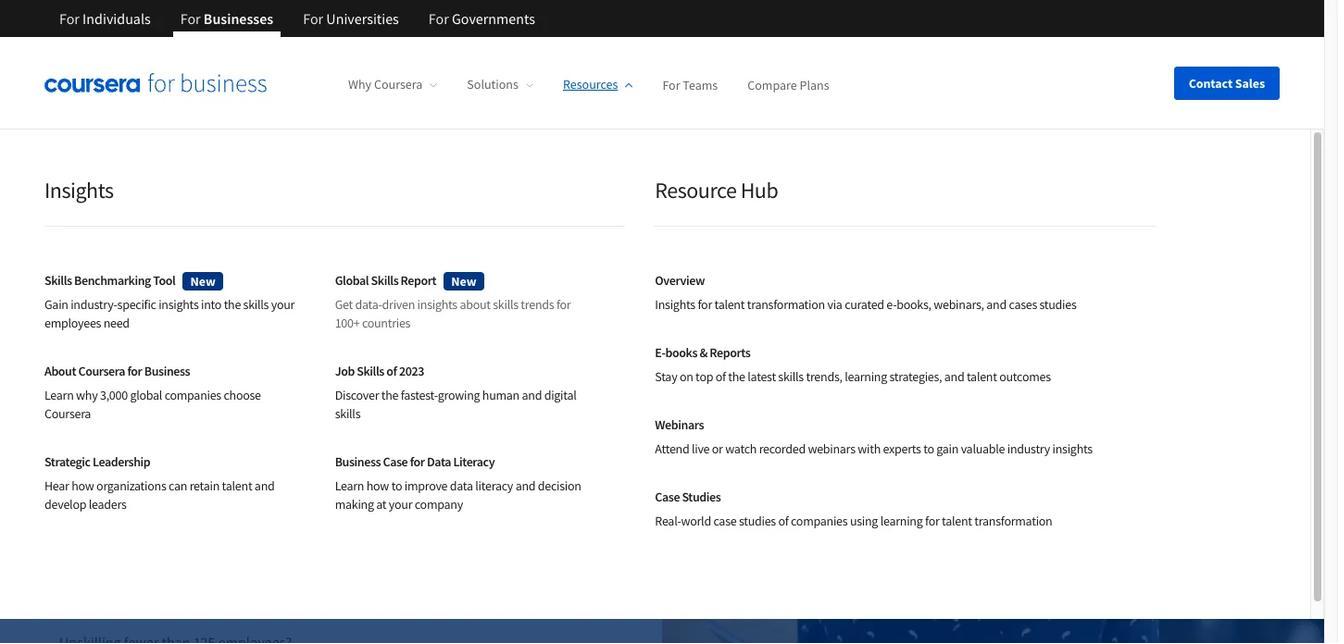 Task type: locate. For each thing, give the bounding box(es) containing it.
0 horizontal spatial how
[[72, 478, 94, 495]]

using
[[850, 513, 879, 530]]

plans
[[800, 76, 830, 93]]

your up report
[[348, 182, 457, 256]]

skills
[[44, 272, 72, 289], [371, 272, 399, 289], [357, 363, 385, 380]]

roi
[[327, 486, 348, 504]]

1 horizontal spatial of
[[716, 369, 726, 385]]

case inside business case for data literacy learn how to improve data literacy and decision making at your company
[[383, 454, 408, 471]]

for for business case for data literacy learn how to improve data literacy and decision making at your company
[[410, 454, 425, 471]]

skills right latest
[[779, 369, 804, 385]]

contact sales
[[1189, 75, 1266, 91]]

2 horizontal spatial of
[[779, 513, 789, 530]]

of inside job skills of 2023 discover the fastest-growing human and digital skills
[[387, 363, 397, 380]]

1 horizontal spatial companies
[[791, 513, 848, 530]]

and inside e-books & reports stay on top of the latest skills trends, learning strategies, and talent outcomes
[[945, 369, 965, 385]]

insights down report
[[418, 297, 458, 313]]

for right trends
[[557, 297, 571, 313]]

your inside business case for data literacy learn how to improve data literacy and decision making at your company
[[389, 497, 413, 513]]

0 horizontal spatial with
[[229, 390, 256, 409]]

0 horizontal spatial case
[[383, 454, 408, 471]]

skills for job
[[357, 363, 385, 380]]

case inside case studies real-world case studies of companies using learning for talent transformation
[[655, 489, 680, 506]]

new up the about on the left of page
[[451, 273, 477, 290]]

talent inside make talent your competitive advantage
[[197, 182, 338, 256]]

studies inside overview insights for talent transformation via curated e-books, webinars, and cases studies
[[1040, 297, 1077, 313]]

1 vertical spatial can
[[169, 478, 187, 495]]

0 vertical spatial transformation
[[747, 297, 825, 313]]

coursera up 3,000
[[78, 363, 125, 380]]

how inside strategic leadership hear how organizations can retain talent and develop leaders
[[72, 478, 94, 495]]

businesses
[[204, 9, 274, 28]]

1 horizontal spatial critical
[[259, 422, 299, 440]]

for left the teams
[[663, 76, 681, 93]]

your left get
[[271, 297, 295, 313]]

0 vertical spatial studies
[[1040, 297, 1077, 313]]

studies
[[682, 489, 721, 506]]

for for universities
[[303, 9, 324, 28]]

with
[[229, 390, 256, 409], [858, 441, 881, 458]]

insights
[[159, 297, 199, 313], [418, 297, 458, 313], [1053, 441, 1093, 458]]

transformation down industry
[[975, 513, 1053, 530]]

and left digital
[[522, 387, 542, 404]]

0 horizontal spatial insights
[[159, 297, 199, 313]]

learn
[[44, 387, 74, 404], [335, 478, 364, 495]]

for inside about coursera for business learn why 3,000 global companies choose coursera
[[127, 363, 142, 380]]

for left "data"
[[410, 454, 425, 471]]

about
[[44, 363, 76, 380]]

for governments
[[429, 9, 536, 28]]

0 vertical spatial critical
[[154, 390, 194, 409]]

for down overview
[[698, 297, 712, 313]]

1 horizontal spatial new
[[451, 273, 477, 290]]

to left gain
[[924, 441, 935, 458]]

0 horizontal spatial companies
[[165, 387, 221, 404]]

0 vertical spatial learn
[[44, 387, 74, 404]]

new up into on the left
[[190, 273, 216, 290]]

case studies real-world case studies of companies using learning for talent transformation
[[655, 489, 1053, 530]]

why coursera link
[[348, 76, 438, 93]]

companies inside about coursera for business learn why 3,000 global companies choose coursera
[[165, 387, 221, 404]]

1 horizontal spatial to
[[392, 478, 402, 495]]

into
[[201, 297, 222, 313]]

learning right using on the right bottom of page
[[881, 513, 923, 530]]

critical down content
[[259, 422, 299, 440]]

for
[[59, 9, 80, 28], [180, 9, 201, 28], [303, 9, 324, 28], [429, 9, 449, 28], [663, 76, 681, 93]]

1 vertical spatial companies
[[791, 513, 848, 530]]

0 vertical spatial companies
[[165, 387, 221, 404]]

insights for skills benchmarking tool
[[159, 297, 199, 313]]

job skills of 2023 discover the fastest-growing human and digital skills
[[335, 363, 577, 423]]

need
[[103, 315, 130, 332]]

with left experts
[[858, 441, 881, 458]]

studies inside case studies real-world case studies of companies using learning for talent transformation
[[739, 513, 776, 530]]

measure
[[146, 486, 198, 504]]

the
[[224, 297, 241, 313], [729, 369, 746, 385], [382, 387, 399, 404]]

for for businesses
[[180, 9, 201, 28]]

1 vertical spatial learn
[[335, 478, 364, 495]]

can down 'costs'
[[169, 478, 187, 495]]

companies inside case studies real-world case studies of companies using learning for talent transformation
[[791, 513, 848, 530]]

1 horizontal spatial case
[[655, 489, 680, 506]]

strategies,
[[890, 369, 943, 385]]

transformation inside case studies real-world case studies of companies using learning for talent transformation
[[975, 513, 1053, 530]]

1 horizontal spatial how
[[367, 478, 389, 495]]

0 vertical spatial case
[[383, 454, 408, 471]]

new for into
[[190, 273, 216, 290]]

business up roi
[[335, 454, 381, 471]]

coursera down why
[[44, 406, 91, 423]]

companies up develop, retain, and advance critical talent
[[165, 387, 221, 404]]

0 horizontal spatial learn
[[44, 387, 74, 404]]

improve
[[405, 478, 448, 495]]

2 new from the left
[[451, 273, 477, 290]]

case
[[383, 454, 408, 471], [655, 489, 680, 506]]

insights right industry
[[1053, 441, 1093, 458]]

0 horizontal spatial to
[[233, 486, 245, 504]]

case up 'improve'
[[383, 454, 408, 471]]

1 horizontal spatial learn
[[335, 478, 364, 495]]

for up global
[[127, 363, 142, 380]]

data-
[[355, 297, 382, 313]]

0 horizontal spatial studies
[[739, 513, 776, 530]]

1 vertical spatial learning
[[881, 513, 923, 530]]

learn down about
[[44, 387, 74, 404]]

literacy
[[453, 454, 495, 471]]

and inside overview insights for talent transformation via curated e-books, webinars, and cases studies
[[987, 297, 1007, 313]]

1 vertical spatial your
[[271, 297, 295, 313]]

e-books & reports stay on top of the latest skills trends, learning strategies, and talent outcomes
[[655, 345, 1051, 385]]

1 how from the left
[[72, 478, 94, 495]]

lower
[[85, 454, 122, 472]]

skills up driven
[[371, 272, 399, 289]]

watch
[[726, 441, 757, 458]]

0 horizontal spatial critical
[[154, 390, 194, 409]]

skills right the about on the left of page
[[493, 297, 519, 313]]

reports
[[710, 345, 751, 361]]

and left the cases
[[987, 297, 1007, 313]]

organizations
[[96, 478, 166, 495]]

banner navigation
[[44, 0, 550, 51]]

training
[[125, 454, 171, 472]]

0 horizontal spatial of
[[387, 363, 397, 380]]

the inside gain industry-specific insights into the skills your employees need
[[224, 297, 241, 313]]

curated
[[845, 297, 885, 313]]

1 vertical spatial with
[[858, 441, 881, 458]]

and inside business case for data literacy learn how to improve data literacy and decision making at your company
[[516, 478, 536, 495]]

1 horizontal spatial studies
[[1040, 297, 1077, 313]]

and down sacrificing
[[255, 478, 275, 495]]

can
[[332, 390, 353, 409], [169, 478, 187, 495]]

the down reports
[[729, 369, 746, 385]]

companies left using on the right bottom of page
[[791, 513, 848, 530]]

critical
[[154, 390, 194, 409], [259, 422, 299, 440]]

overview insights for talent transformation via curated e-books, webinars, and cases studies
[[655, 272, 1077, 313]]

valuable
[[961, 441, 1006, 458]]

studies right the cases
[[1040, 297, 1077, 313]]

outcomes
[[1000, 369, 1051, 385]]

skills for global
[[371, 272, 399, 289]]

with up advance
[[229, 390, 256, 409]]

why
[[348, 76, 372, 93]]

business up global
[[144, 363, 190, 380]]

1 new from the left
[[190, 273, 216, 290]]

0 vertical spatial your
[[348, 182, 457, 256]]

talent inside e-books & reports stay on top of the latest skills trends, learning strategies, and talent outcomes
[[967, 369, 998, 385]]

of
[[387, 363, 397, 380], [716, 369, 726, 385], [779, 513, 789, 530]]

without
[[206, 454, 253, 472]]

demonstrate
[[248, 486, 324, 504]]

0 vertical spatial the
[[224, 297, 241, 313]]

for inside business case for data literacy learn how to improve data literacy and decision making at your company
[[410, 454, 425, 471]]

how inside business case for data literacy learn how to improve data literacy and decision making at your company
[[367, 478, 389, 495]]

1 horizontal spatial with
[[858, 441, 881, 458]]

for left "governments"
[[429, 9, 449, 28]]

learning inside e-books & reports stay on top of the latest skills trends, learning strategies, and talent outcomes
[[845, 369, 888, 385]]

track and measure skills to demonstrate roi
[[85, 486, 348, 504]]

0 horizontal spatial the
[[224, 297, 241, 313]]

skills right job
[[357, 363, 385, 380]]

solutions
[[467, 76, 519, 93]]

your
[[348, 182, 457, 256], [271, 297, 295, 313], [389, 497, 413, 513]]

develop,
[[85, 422, 138, 440]]

for left businesses
[[180, 9, 201, 28]]

tool
[[153, 272, 176, 289]]

case up 'real-'
[[655, 489, 680, 506]]

0 vertical spatial learning
[[845, 369, 888, 385]]

0 vertical spatial insights
[[44, 176, 114, 205]]

1 horizontal spatial transformation
[[975, 513, 1053, 530]]

of right top
[[716, 369, 726, 385]]

industry-
[[71, 297, 117, 313]]

insights down tool
[[159, 297, 199, 313]]

overview
[[655, 272, 705, 289]]

quality
[[319, 454, 360, 472]]

2 vertical spatial the
[[382, 387, 399, 404]]

insights inside "get data-driven insights about skills trends for 100+ countries"
[[418, 297, 458, 313]]

1 vertical spatial coursera
[[78, 363, 125, 380]]

skills down discover
[[335, 406, 361, 423]]

business inside about coursera for business learn why 3,000 global companies choose coursera
[[144, 363, 190, 380]]

1 vertical spatial case
[[655, 489, 680, 506]]

gain
[[44, 297, 68, 313]]

0 vertical spatial with
[[229, 390, 256, 409]]

can right the you
[[332, 390, 353, 409]]

skills inside job skills of 2023 discover the fastest-growing human and digital skills
[[357, 363, 385, 380]]

your right at
[[389, 497, 413, 513]]

companies
[[165, 387, 221, 404], [791, 513, 848, 530]]

job
[[335, 363, 355, 380]]

and inside job skills of 2023 discover the fastest-growing human and digital skills
[[522, 387, 542, 404]]

company
[[415, 497, 463, 513]]

human
[[483, 387, 520, 404]]

talent
[[197, 182, 338, 256], [715, 297, 745, 313], [967, 369, 998, 385], [302, 422, 337, 440], [222, 478, 252, 495], [942, 513, 973, 530]]

trust
[[356, 390, 384, 409]]

skills inside e-books & reports stay on top of the latest skills trends, learning strategies, and talent outcomes
[[779, 369, 804, 385]]

resource hub
[[655, 176, 779, 205]]

skills up develop, retain, and advance critical talent
[[197, 390, 227, 409]]

for inside case studies real-world case studies of companies using learning for talent transformation
[[926, 513, 940, 530]]

the inside job skills of 2023 discover the fastest-growing human and digital skills
[[382, 387, 399, 404]]

2 horizontal spatial the
[[729, 369, 746, 385]]

0 horizontal spatial can
[[169, 478, 187, 495]]

your inside make talent your competitive advantage
[[348, 182, 457, 256]]

0 vertical spatial coursera
[[374, 76, 423, 93]]

2 vertical spatial your
[[389, 497, 413, 513]]

for inside overview insights for talent transformation via curated e-books, webinars, and cases studies
[[698, 297, 712, 313]]

2 vertical spatial coursera
[[44, 406, 91, 423]]

the for gain industry-specific insights into the skills your employees need
[[224, 297, 241, 313]]

transformation left the via
[[747, 297, 825, 313]]

for left 'universities'
[[303, 9, 324, 28]]

talent inside strategic leadership hear how organizations can retain talent and develop leaders
[[222, 478, 252, 495]]

leadership
[[93, 454, 150, 471]]

how up at
[[367, 478, 389, 495]]

for left the "individuals" at top left
[[59, 9, 80, 28]]

critical up retain,
[[154, 390, 194, 409]]

0 horizontal spatial business
[[144, 363, 190, 380]]

for right using on the right bottom of page
[[926, 513, 940, 530]]

0 horizontal spatial new
[[190, 273, 216, 290]]

1 vertical spatial insights
[[655, 297, 696, 313]]

and right "strategies,"
[[945, 369, 965, 385]]

studies right case
[[739, 513, 776, 530]]

learning inside case studies real-world case studies of companies using learning for talent transformation
[[881, 513, 923, 530]]

1 horizontal spatial business
[[335, 454, 381, 471]]

1 horizontal spatial insights
[[418, 297, 458, 313]]

2 horizontal spatial to
[[924, 441, 935, 458]]

new
[[190, 273, 216, 290], [451, 273, 477, 290]]

how
[[72, 478, 94, 495], [367, 478, 389, 495]]

choose
[[224, 387, 261, 404]]

of left 2023
[[387, 363, 397, 380]]

skills inside "get data-driven insights about skills trends for 100+ countries"
[[493, 297, 519, 313]]

1 horizontal spatial the
[[382, 387, 399, 404]]

the right into on the left
[[224, 297, 241, 313]]

skills inside job skills of 2023 discover the fastest-growing human and digital skills
[[335, 406, 361, 423]]

discover
[[335, 387, 379, 404]]

2 how from the left
[[367, 478, 389, 495]]

making
[[335, 497, 374, 513]]

for individuals
[[59, 9, 151, 28]]

strengthen
[[85, 390, 152, 409]]

or
[[712, 441, 723, 458]]

skills right into on the left
[[243, 297, 269, 313]]

0 vertical spatial business
[[144, 363, 190, 380]]

0 vertical spatial can
[[332, 390, 353, 409]]

decision
[[538, 478, 582, 495]]

about coursera for business learn why 3,000 global companies choose coursera
[[44, 363, 261, 423]]

to left 'improve'
[[392, 478, 402, 495]]

to down without
[[233, 486, 245, 504]]

insights inside gain industry-specific insights into the skills your employees need
[[159, 297, 199, 313]]

2 horizontal spatial insights
[[1053, 441, 1093, 458]]

for for overview insights for talent transformation via curated e-books, webinars, and cases studies
[[698, 297, 712, 313]]

how up develop
[[72, 478, 94, 495]]

hub
[[741, 176, 779, 205]]

1 vertical spatial business
[[335, 454, 381, 471]]

learn up the "making"
[[335, 478, 364, 495]]

growing
[[438, 387, 480, 404]]

the left the fastest-
[[382, 387, 399, 404]]

and right literacy
[[516, 478, 536, 495]]

1 horizontal spatial insights
[[655, 297, 696, 313]]

learning right trends,
[[845, 369, 888, 385]]

coursera right why
[[374, 76, 423, 93]]

1 vertical spatial the
[[729, 369, 746, 385]]

0 horizontal spatial transformation
[[747, 297, 825, 313]]

at
[[376, 497, 387, 513]]

of right case
[[779, 513, 789, 530]]

1 vertical spatial transformation
[[975, 513, 1053, 530]]

sacrificing
[[256, 454, 316, 472]]

about
[[460, 297, 491, 313]]

1 vertical spatial studies
[[739, 513, 776, 530]]

coursera for business image
[[44, 73, 267, 92]]

talent inside overview insights for talent transformation via curated e-books, webinars, and cases studies
[[715, 297, 745, 313]]



Task type: vqa. For each thing, say whether or not it's contained in the screenshot.
rightmost Business
yes



Task type: describe. For each thing, give the bounding box(es) containing it.
to inside business case for data literacy learn how to improve data literacy and decision making at your company
[[392, 478, 402, 495]]

of inside case studies real-world case studies of companies using learning for talent transformation
[[779, 513, 789, 530]]

industry
[[1008, 441, 1051, 458]]

contact
[[1189, 75, 1233, 91]]

insights inside overview insights for talent transformation via curated e-books, webinars, and cases studies
[[655, 297, 696, 313]]

real-
[[655, 513, 681, 530]]

top
[[696, 369, 714, 385]]

universities
[[326, 9, 399, 28]]

teams
[[683, 76, 718, 93]]

the inside e-books & reports stay on top of the latest skills trends, learning strategies, and talent outcomes
[[729, 369, 746, 385]]

employees
[[44, 315, 101, 332]]

skills benchmarking tool
[[44, 272, 176, 289]]

the for job skills of 2023 discover the fastest-growing human and digital skills
[[382, 387, 399, 404]]

webinars,
[[934, 297, 985, 313]]

e-
[[887, 297, 897, 313]]

for teams link
[[663, 76, 718, 93]]

world
[[681, 513, 711, 530]]

countries
[[362, 315, 411, 332]]

transformation inside overview insights for talent transformation via curated e-books, webinars, and cases studies
[[747, 297, 825, 313]]

sales
[[1236, 75, 1266, 91]]

global skills report
[[335, 272, 437, 289]]

to inside webinars attend live or watch recorded webinars with experts to gain valuable industry insights
[[924, 441, 935, 458]]

3,000
[[100, 387, 128, 404]]

compare plans link
[[748, 76, 830, 93]]

case
[[714, 513, 737, 530]]

e-
[[655, 345, 666, 361]]

1 horizontal spatial can
[[332, 390, 353, 409]]

coursera for why
[[374, 76, 423, 93]]

make
[[59, 182, 187, 256]]

learn inside business case for data literacy learn how to improve data literacy and decision making at your company
[[335, 478, 364, 495]]

webinars
[[808, 441, 856, 458]]

why coursera
[[348, 76, 423, 93]]

costs
[[174, 454, 204, 472]]

content
[[258, 390, 304, 409]]

for for about coursera for business learn why 3,000 global companies choose coursera
[[127, 363, 142, 380]]

with inside webinars attend live or watch recorded webinars with experts to gain valuable industry insights
[[858, 441, 881, 458]]

contact sales button
[[1175, 66, 1281, 100]]

business inside business case for data literacy learn how to improve data literacy and decision making at your company
[[335, 454, 381, 471]]

advance
[[207, 422, 257, 440]]

resources link
[[563, 76, 633, 93]]

experts
[[883, 441, 922, 458]]

get
[[335, 297, 353, 313]]

make talent your competitive advantage
[[59, 182, 457, 374]]

advantage
[[59, 300, 310, 374]]

trends
[[521, 297, 554, 313]]

for inside "get data-driven insights about skills trends for 100+ countries"
[[557, 297, 571, 313]]

for universities
[[303, 9, 399, 28]]

governments
[[452, 9, 536, 28]]

individuals
[[83, 9, 151, 28]]

talent inside case studies real-world case studies of companies using learning for talent transformation
[[942, 513, 973, 530]]

skills inside gain industry-specific insights into the skills your employees need
[[243, 297, 269, 313]]

skills down 'lower training costs without sacrificing quality'
[[200, 486, 230, 504]]

cases
[[1009, 297, 1038, 313]]

coursera for about
[[78, 363, 125, 380]]

for for governments
[[429, 9, 449, 28]]

recorded
[[759, 441, 806, 458]]

live
[[692, 441, 710, 458]]

driven
[[382, 297, 415, 313]]

literacy
[[476, 478, 513, 495]]

your inside gain industry-specific insights into the skills your employees need
[[271, 297, 295, 313]]

on
[[680, 369, 694, 385]]

for for individuals
[[59, 9, 80, 28]]

insights for global skills report
[[418, 297, 458, 313]]

books
[[666, 345, 698, 361]]

and up 'costs'
[[181, 422, 204, 440]]

learn inside about coursera for business learn why 3,000 global companies choose coursera
[[44, 387, 74, 404]]

for businesses
[[180, 9, 274, 28]]

business case for data literacy learn how to improve data literacy and decision making at your company
[[335, 454, 582, 513]]

global
[[130, 387, 162, 404]]

webinars
[[655, 417, 704, 434]]

&
[[700, 345, 708, 361]]

via
[[828, 297, 843, 313]]

skills up the gain
[[44, 272, 72, 289]]

new for about
[[451, 273, 477, 290]]

insights inside webinars attend live or watch recorded webinars with experts to gain valuable industry insights
[[1053, 441, 1093, 458]]

2023
[[399, 363, 424, 380]]

stay
[[655, 369, 678, 385]]

retain
[[190, 478, 220, 495]]

solutions link
[[467, 76, 534, 93]]

resources
[[563, 76, 618, 93]]

why
[[76, 387, 98, 404]]

gain industry-specific insights into the skills your employees need
[[44, 297, 295, 332]]

you
[[307, 390, 329, 409]]

of inside e-books & reports stay on top of the latest skills trends, learning strategies, and talent outcomes
[[716, 369, 726, 385]]

and right the track in the left bottom of the page
[[120, 486, 143, 504]]

competitive
[[59, 241, 344, 315]]

attend
[[655, 441, 690, 458]]

trends,
[[807, 369, 843, 385]]

develop
[[44, 497, 86, 513]]

and inside strategic leadership hear how organizations can retain talent and develop leaders
[[255, 478, 275, 495]]

can inside strategic leadership hear how organizations can retain talent and develop leaders
[[169, 478, 187, 495]]

0 horizontal spatial insights
[[44, 176, 114, 205]]

strengthen critical skills with content you can trust
[[85, 390, 384, 409]]

1 vertical spatial critical
[[259, 422, 299, 440]]

data
[[427, 454, 451, 471]]



